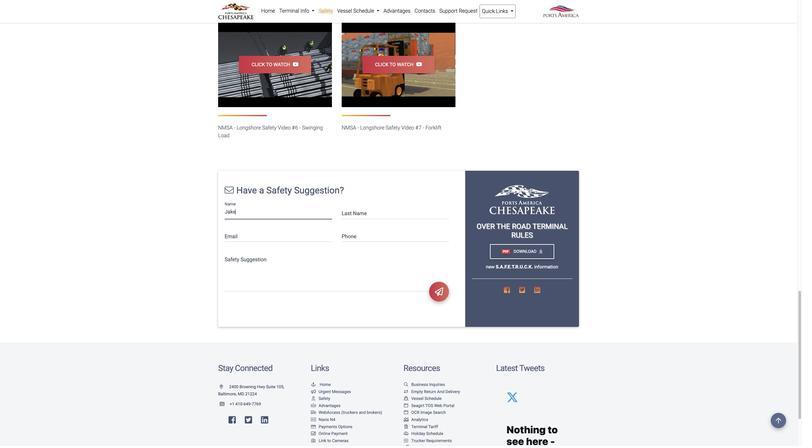 Task type: describe. For each thing, give the bounding box(es) containing it.
1 horizontal spatial vessel schedule link
[[404, 397, 442, 402]]

truck container image
[[311, 411, 316, 416]]

analytics link
[[404, 418, 428, 423]]

support request
[[439, 8, 478, 14]]

resources
[[404, 364, 440, 374]]

safety left #7
[[386, 125, 400, 131]]

terminal tariff link
[[404, 425, 438, 430]]

410-
[[235, 402, 244, 407]]

user hard hat image
[[311, 397, 316, 402]]

navis
[[319, 418, 329, 423]]

1 horizontal spatial to
[[327, 439, 331, 444]]

0 vertical spatial twitter square image
[[519, 287, 525, 294]]

0 vertical spatial vessel schedule link
[[335, 5, 382, 18]]

pdf
[[503, 250, 509, 254]]

0 vertical spatial vessel
[[337, 8, 352, 14]]

bells image
[[404, 433, 409, 437]]

terminal for terminal info
[[279, 8, 299, 14]]

new
[[486, 265, 495, 270]]

1 vertical spatial twitter square image
[[245, 416, 252, 425]]

video for #7
[[401, 125, 414, 131]]

online payment
[[319, 432, 348, 437]]

1 vertical spatial home
[[320, 383, 331, 388]]

0 horizontal spatial advantages link
[[311, 404, 341, 409]]

bullhorn image
[[311, 390, 316, 395]]

safety link for terminal info link
[[317, 5, 335, 18]]

trucker requirements link
[[404, 439, 452, 444]]

delivery
[[446, 390, 460, 395]]

terminal info
[[279, 8, 311, 14]]

tos
[[425, 404, 433, 409]]

hwy
[[257, 385, 265, 390]]

forklift
[[426, 125, 441, 131]]

video image for #7
[[342, 22, 456, 107]]

click to watch for #7
[[375, 62, 414, 68]]

click for #7
[[375, 62, 389, 68]]

facebook square image
[[229, 416, 236, 425]]

2400 broening hwy suite 105, baltimore, md 21224
[[218, 385, 284, 397]]

0 vertical spatial advantages link
[[382, 5, 413, 18]]

quick
[[482, 8, 495, 14]]

online payment link
[[311, 432, 348, 437]]

0 vertical spatial vessel schedule
[[337, 8, 376, 14]]

click to watch link for #7
[[363, 56, 435, 74]]

s.a.f.e.t.r.u.c.k.
[[496, 265, 533, 270]]

new s.a.f.e.t.r.u.c.k. information
[[486, 265, 558, 270]]

and
[[437, 390, 445, 395]]

tweets
[[519, 364, 545, 374]]

link
[[319, 439, 326, 444]]

1 horizontal spatial vessel schedule
[[411, 397, 442, 402]]

connected
[[235, 364, 273, 374]]

link to cameras
[[319, 439, 349, 444]]

n4
[[330, 418, 335, 423]]

terminal tariff
[[411, 425, 438, 430]]

4 - from the left
[[423, 125, 424, 131]]

urgent messages link
[[311, 390, 351, 395]]

payments
[[319, 425, 337, 430]]

1 horizontal spatial advantages
[[384, 8, 411, 14]]

over
[[477, 223, 495, 231]]

swinging
[[302, 125, 323, 131]]

information
[[534, 265, 558, 270]]

analytics image
[[404, 418, 409, 423]]

+1
[[230, 402, 234, 407]]

empty
[[411, 390, 423, 395]]

1 - from the left
[[234, 125, 235, 131]]

1 vertical spatial vessel
[[411, 397, 424, 402]]

urgent
[[319, 390, 331, 395]]

1 vertical spatial links
[[311, 364, 329, 374]]

payment
[[331, 432, 348, 437]]

longshore for nmsa - longshore safety video #6 - swinging load
[[237, 125, 261, 131]]

1 vertical spatial name
[[353, 211, 367, 217]]

home link for terminal info link
[[259, 5, 277, 18]]

(truckers
[[341, 411, 358, 416]]

longshore for nmsa - longshore safety video #7 - forklift
[[360, 125, 384, 131]]

tariff
[[428, 425, 438, 430]]

seagirt tos web portal
[[411, 404, 455, 409]]

105,
[[277, 385, 284, 390]]

0 vertical spatial home
[[261, 8, 275, 14]]

contacts
[[415, 8, 435, 14]]

nmsa for nmsa - longshore safety video #7 - forklift
[[342, 125, 356, 131]]

holiday schedule link
[[404, 432, 443, 437]]

seagirt terminal image
[[490, 185, 555, 215]]

latest
[[496, 364, 518, 374]]

a
[[259, 185, 264, 196]]

nmsa for nmsa - longshore safety video #6 - swinging load
[[218, 125, 233, 131]]

over the road terminal rules
[[477, 223, 568, 240]]

+1 410-649-7769
[[230, 402, 261, 407]]

0 horizontal spatial name
[[225, 202, 236, 207]]

ocr
[[411, 411, 419, 416]]

request
[[459, 8, 478, 14]]

safety left suggestion
[[225, 257, 239, 263]]

wheat image
[[404, 446, 409, 447]]

+1 410-649-7769 link
[[218, 402, 261, 407]]

last
[[342, 211, 352, 217]]

and
[[359, 411, 366, 416]]

hand receiving image
[[311, 404, 316, 409]]

webaccess (truckers and brokers)
[[319, 411, 382, 416]]

business inquiries
[[411, 383, 445, 388]]

home link for urgent messages link
[[311, 383, 331, 388]]

cameras
[[332, 439, 349, 444]]

ocr image search link
[[404, 411, 446, 416]]

baltimore,
[[218, 392, 237, 397]]

last name
[[342, 211, 367, 217]]

inquiries
[[429, 383, 445, 388]]

support
[[439, 8, 458, 14]]

safety inside the nmsa - longshore safety video #6 - swinging load
[[262, 125, 277, 131]]

contacts link
[[413, 5, 437, 18]]

quick links
[[482, 8, 509, 14]]

quick links link
[[480, 5, 516, 18]]

business
[[411, 383, 428, 388]]

schedule for right vessel schedule link
[[425, 397, 442, 402]]



Task type: vqa. For each thing, say whether or not it's contained in the screenshot.
NAVIS N4
yes



Task type: locate. For each thing, give the bounding box(es) containing it.
the
[[496, 223, 510, 231]]

web
[[434, 404, 442, 409]]

2400 broening hwy suite 105, baltimore, md 21224 link
[[218, 385, 284, 397]]

2400
[[229, 385, 239, 390]]

nmsa - longshore safety video #6 - swinging load
[[218, 125, 323, 139]]

terminal for terminal tariff
[[411, 425, 427, 430]]

click for #6
[[252, 62, 265, 68]]

click to watch link
[[239, 56, 311, 74], [363, 56, 435, 74]]

1 horizontal spatial twitter square image
[[519, 287, 525, 294]]

list alt image
[[404, 440, 409, 444]]

1 vertical spatial vessel schedule
[[411, 397, 442, 402]]

watch for #6
[[274, 62, 290, 68]]

0 horizontal spatial video
[[278, 125, 291, 131]]

youtube image for #7
[[414, 62, 422, 67]]

to
[[266, 62, 272, 68], [390, 62, 396, 68], [327, 439, 331, 444]]

1 horizontal spatial home
[[320, 383, 331, 388]]

advantages up webaccess
[[319, 404, 341, 409]]

payments options
[[319, 425, 353, 430]]

options
[[338, 425, 353, 430]]

#6
[[292, 125, 298, 131]]

credit card front image
[[311, 433, 316, 437]]

md
[[238, 392, 244, 397]]

twitter square image right facebook square icon
[[519, 287, 525, 294]]

safety link right info
[[317, 5, 335, 18]]

payments options link
[[311, 425, 353, 430]]

container storage image
[[311, 418, 316, 423]]

brokers)
[[367, 411, 382, 416]]

longshore
[[237, 125, 261, 131], [360, 125, 384, 131]]

seagirt tos web portal link
[[404, 404, 455, 409]]

image
[[420, 411, 432, 416]]

stay connected
[[218, 364, 273, 374]]

name up the email
[[225, 202, 236, 207]]

video for #6
[[278, 125, 291, 131]]

home link left the 'terminal info' at the left of the page
[[259, 5, 277, 18]]

credit card image
[[311, 426, 316, 430]]

to for #7
[[390, 62, 396, 68]]

linkedin image
[[534, 287, 540, 294]]

holiday
[[411, 432, 425, 437]]

1 horizontal spatial click to watch link
[[363, 56, 435, 74]]

3 - from the left
[[358, 125, 359, 131]]

1 video from the left
[[278, 125, 291, 131]]

1 click to watch from the left
[[252, 62, 290, 68]]

linkedin image
[[261, 416, 268, 425]]

1 video image from the left
[[218, 22, 332, 107]]

video inside the nmsa - longshore safety video #6 - swinging load
[[278, 125, 291, 131]]

advantages link left contacts at top right
[[382, 5, 413, 18]]

ship image
[[404, 397, 409, 402]]

search
[[433, 411, 446, 416]]

0 horizontal spatial vessel schedule
[[337, 8, 376, 14]]

webaccess
[[319, 411, 340, 416]]

file invoice image
[[404, 426, 409, 430]]

suggestion?
[[294, 185, 344, 196]]

phone office image
[[220, 403, 230, 407]]

649-
[[244, 402, 252, 407]]

video image for #6
[[218, 22, 332, 107]]

1 longshore from the left
[[237, 125, 261, 131]]

Last Name text field
[[342, 207, 449, 219]]

terminal
[[279, 8, 299, 14], [411, 425, 427, 430]]

0 horizontal spatial home
[[261, 8, 275, 14]]

exchange image
[[404, 390, 409, 395]]

2 nmsa from the left
[[342, 125, 356, 131]]

0 horizontal spatial advantages
[[319, 404, 341, 409]]

holiday schedule
[[411, 432, 443, 437]]

click to watch
[[252, 62, 290, 68], [375, 62, 414, 68]]

analytics
[[411, 418, 428, 423]]

go to top image
[[771, 414, 786, 429]]

1 horizontal spatial nmsa
[[342, 125, 356, 131]]

1 horizontal spatial advantages link
[[382, 5, 413, 18]]

0 horizontal spatial links
[[311, 364, 329, 374]]

home link up urgent at bottom left
[[311, 383, 331, 388]]

safety link for urgent messages link
[[311, 397, 330, 402]]

name right last
[[353, 211, 367, 217]]

0 horizontal spatial vessel
[[337, 8, 352, 14]]

1 watch from the left
[[274, 62, 290, 68]]

2 click to watch from the left
[[375, 62, 414, 68]]

1 horizontal spatial watch
[[397, 62, 414, 68]]

1 horizontal spatial video image
[[342, 22, 456, 107]]

anchor image
[[311, 383, 316, 388]]

email
[[225, 234, 238, 240]]

video left #7
[[401, 125, 414, 131]]

1 vertical spatial advantages link
[[311, 404, 341, 409]]

suite
[[266, 385, 275, 390]]

webaccess (truckers and brokers) link
[[311, 411, 382, 416]]

2 longshore from the left
[[360, 125, 384, 131]]

0 horizontal spatial longshore
[[237, 125, 261, 131]]

portal
[[443, 404, 455, 409]]

advantages link
[[382, 5, 413, 18], [311, 404, 341, 409]]

camera image
[[311, 440, 316, 444]]

nmsa - longshore safety video #7 - forklift
[[342, 125, 441, 131]]

road
[[512, 223, 531, 231]]

safety left #6 on the left
[[262, 125, 277, 131]]

terminal left info
[[279, 8, 299, 14]]

2 click to watch link from the left
[[363, 56, 435, 74]]

youtube image
[[290, 62, 299, 67], [414, 62, 422, 67]]

0 vertical spatial terminal
[[279, 8, 299, 14]]

links up anchor image
[[311, 364, 329, 374]]

navis n4
[[319, 418, 335, 423]]

have a safety suggestion?
[[236, 185, 344, 196]]

0 horizontal spatial video image
[[218, 22, 332, 107]]

1 horizontal spatial home link
[[311, 383, 331, 388]]

0 vertical spatial safety link
[[317, 5, 335, 18]]

twitter square image
[[519, 287, 525, 294], [245, 416, 252, 425]]

0 horizontal spatial click to watch link
[[239, 56, 311, 74]]

link to cameras link
[[311, 439, 349, 444]]

0 horizontal spatial terminal
[[279, 8, 299, 14]]

browser image
[[404, 411, 409, 416]]

-
[[234, 125, 235, 131], [299, 125, 301, 131], [358, 125, 359, 131], [423, 125, 424, 131]]

links right quick
[[496, 8, 508, 14]]

1 horizontal spatial click to watch
[[375, 62, 414, 68]]

1 horizontal spatial links
[[496, 8, 508, 14]]

twitter square image down the 649-
[[245, 416, 252, 425]]

support request link
[[437, 5, 480, 18]]

0 vertical spatial home link
[[259, 5, 277, 18]]

click to watch link for #6
[[239, 56, 311, 74]]

0 horizontal spatial nmsa
[[218, 125, 233, 131]]

video left #6 on the left
[[278, 125, 291, 131]]

phone
[[342, 234, 356, 240]]

home link
[[259, 5, 277, 18], [311, 383, 331, 388]]

advantages link up webaccess
[[311, 404, 341, 409]]

have
[[236, 185, 257, 196]]

trucker requirements
[[411, 439, 452, 444]]

to for #6
[[266, 62, 272, 68]]

home up urgent at bottom left
[[320, 383, 331, 388]]

map marker alt image
[[220, 386, 228, 390]]

1 youtube image from the left
[[290, 62, 299, 67]]

1 vertical spatial schedule
[[425, 397, 442, 402]]

0 horizontal spatial click
[[252, 62, 265, 68]]

seagirt
[[411, 404, 424, 409]]

click
[[252, 62, 265, 68], [375, 62, 389, 68]]

terminal
[[533, 223, 568, 231]]

2 video image from the left
[[342, 22, 456, 107]]

safety suggestion
[[225, 257, 267, 263]]

vessel schedule link
[[335, 5, 382, 18], [404, 397, 442, 402]]

1 vertical spatial vessel schedule link
[[404, 397, 442, 402]]

online
[[319, 432, 330, 437]]

safety right info
[[319, 8, 333, 14]]

0 horizontal spatial twitter square image
[[245, 416, 252, 425]]

#7
[[416, 125, 422, 131]]

0 horizontal spatial click to watch
[[252, 62, 290, 68]]

1 horizontal spatial youtube image
[[414, 62, 422, 67]]

empty return and delivery
[[411, 390, 460, 395]]

1 horizontal spatial video
[[401, 125, 414, 131]]

safety right a
[[266, 185, 292, 196]]

2 youtube image from the left
[[414, 62, 422, 67]]

0 vertical spatial links
[[496, 8, 508, 14]]

info
[[300, 8, 309, 14]]

watch
[[274, 62, 290, 68], [397, 62, 414, 68]]

1 vertical spatial safety link
[[311, 397, 330, 402]]

2 vertical spatial schedule
[[426, 432, 443, 437]]

7769
[[252, 402, 261, 407]]

0 vertical spatial advantages
[[384, 8, 411, 14]]

2 - from the left
[[299, 125, 301, 131]]

vessel
[[337, 8, 352, 14], [411, 397, 424, 402]]

1 click from the left
[[252, 62, 265, 68]]

terminal down analytics
[[411, 425, 427, 430]]

Safety Suggestion text field
[[225, 253, 449, 292]]

0 horizontal spatial vessel schedule link
[[335, 5, 382, 18]]

arrow to bottom image
[[539, 250, 543, 254]]

0 horizontal spatial to
[[266, 62, 272, 68]]

safety link down urgent at bottom left
[[311, 397, 330, 402]]

nmsa inside the nmsa - longshore safety video #6 - swinging load
[[218, 125, 233, 131]]

1 horizontal spatial click
[[375, 62, 389, 68]]

trucker
[[411, 439, 425, 444]]

search image
[[404, 383, 409, 388]]

business inquiries link
[[404, 383, 445, 388]]

terminal info link
[[277, 5, 317, 18]]

0 horizontal spatial home link
[[259, 5, 277, 18]]

Email text field
[[225, 230, 332, 242]]

1 horizontal spatial terminal
[[411, 425, 427, 430]]

return
[[424, 390, 436, 395]]

navis n4 link
[[311, 418, 335, 423]]

youtube image for #6
[[290, 62, 299, 67]]

browser image
[[404, 404, 409, 409]]

urgent messages
[[319, 390, 351, 395]]

safety down urgent at bottom left
[[319, 397, 330, 402]]

video image
[[218, 22, 332, 107], [342, 22, 456, 107]]

schedule for "holiday schedule" link
[[426, 432, 443, 437]]

links
[[496, 8, 508, 14], [311, 364, 329, 374]]

1 vertical spatial terminal
[[411, 425, 427, 430]]

1 horizontal spatial longshore
[[360, 125, 384, 131]]

1 click to watch link from the left
[[239, 56, 311, 74]]

empty return and delivery link
[[404, 390, 460, 395]]

2 video from the left
[[401, 125, 414, 131]]

1 horizontal spatial name
[[353, 211, 367, 217]]

0 vertical spatial schedule
[[353, 8, 374, 14]]

0 horizontal spatial youtube image
[[290, 62, 299, 67]]

1 vertical spatial home link
[[311, 383, 331, 388]]

1 vertical spatial advantages
[[319, 404, 341, 409]]

requirements
[[426, 439, 452, 444]]

facebook square image
[[504, 287, 510, 294]]

ocr image search
[[411, 411, 446, 416]]

messages
[[332, 390, 351, 395]]

2 horizontal spatial to
[[390, 62, 396, 68]]

2 watch from the left
[[397, 62, 414, 68]]

home left the 'terminal info' at the left of the page
[[261, 8, 275, 14]]

advantages left contacts at top right
[[384, 8, 411, 14]]

0 vertical spatial name
[[225, 202, 236, 207]]

1 horizontal spatial vessel
[[411, 397, 424, 402]]

watch for #7
[[397, 62, 414, 68]]

rules
[[511, 231, 533, 240]]

1 nmsa from the left
[[218, 125, 233, 131]]

longshore inside the nmsa - longshore safety video #6 - swinging load
[[237, 125, 261, 131]]

click to watch for #6
[[252, 62, 290, 68]]

0 horizontal spatial watch
[[274, 62, 290, 68]]

Name text field
[[225, 207, 332, 219]]

2 click from the left
[[375, 62, 389, 68]]

download
[[513, 250, 537, 254]]

Phone text field
[[342, 230, 449, 242]]



